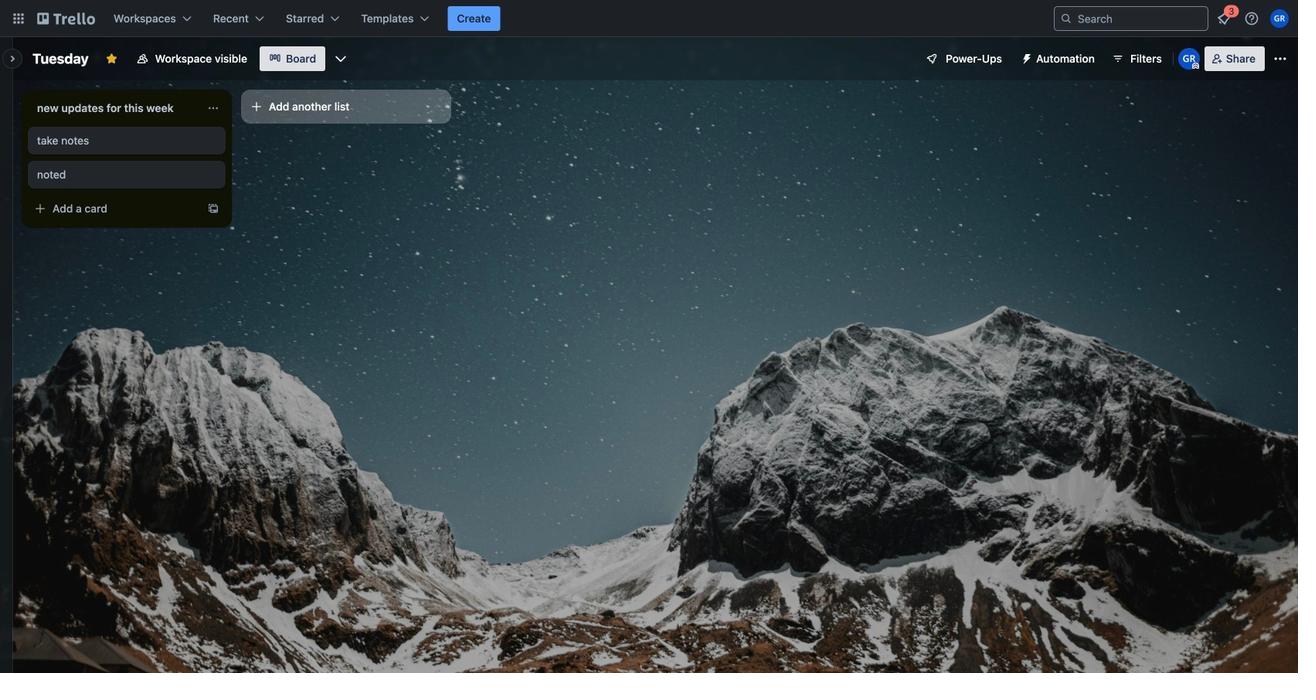 Task type: describe. For each thing, give the bounding box(es) containing it.
Search field
[[1073, 8, 1208, 29]]

greg robinson (gregrobinson96) image
[[1271, 9, 1289, 28]]

customize views image
[[333, 51, 349, 66]]

search image
[[1061, 12, 1073, 25]]

this member is an admin of this board. image
[[1193, 63, 1200, 70]]

primary element
[[0, 0, 1299, 37]]

3 notifications image
[[1215, 9, 1234, 28]]

greg robinson (gregrobinson96) image
[[1179, 48, 1200, 70]]

show menu image
[[1273, 51, 1289, 66]]



Task type: locate. For each thing, give the bounding box(es) containing it.
star or unstar board image
[[106, 53, 118, 65]]

sm image
[[1015, 46, 1037, 68]]

create from template… image
[[207, 203, 220, 215]]

None text field
[[28, 96, 201, 121]]

open information menu image
[[1245, 11, 1260, 26]]

Board name text field
[[25, 46, 96, 71]]

back to home image
[[37, 6, 95, 31]]



Task type: vqa. For each thing, say whether or not it's contained in the screenshot.
Board name text box
yes



